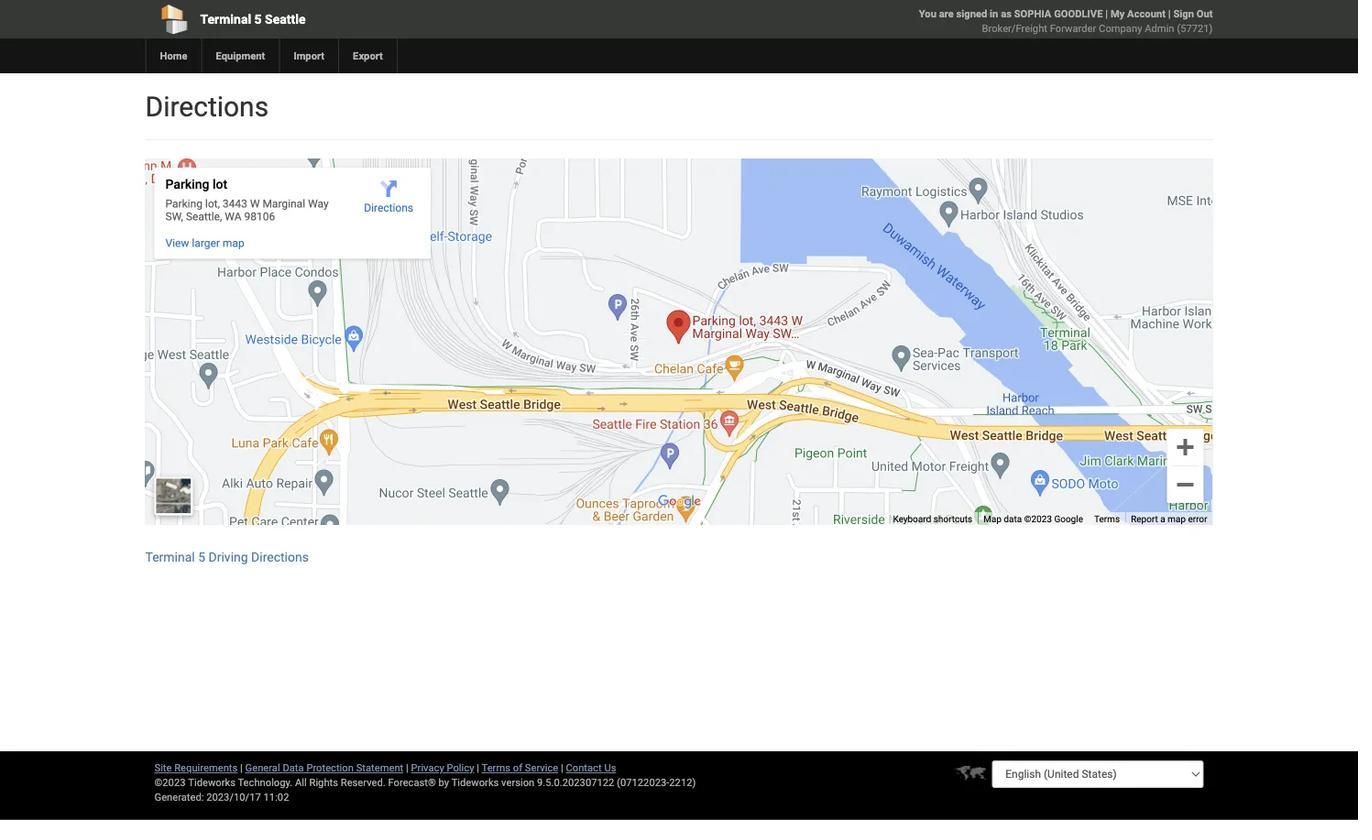 Task type: vqa. For each thing, say whether or not it's contained in the screenshot.
CALL
no



Task type: locate. For each thing, give the bounding box(es) containing it.
5 left driving
[[198, 550, 205, 565]]

company
[[1099, 22, 1142, 34]]

account
[[1127, 8, 1166, 20]]

statement
[[356, 762, 404, 774]]

service
[[525, 762, 558, 774]]

privacy policy link
[[411, 762, 474, 774]]

contact
[[566, 762, 602, 774]]

1 horizontal spatial terminal
[[200, 11, 251, 27]]

rights
[[309, 777, 338, 789]]

seattle
[[265, 11, 306, 27]]

export
[[353, 50, 383, 62]]

terminal up 'equipment' link
[[200, 11, 251, 27]]

version
[[501, 777, 535, 789]]

5
[[254, 11, 262, 27], [198, 550, 205, 565]]

admin
[[1145, 22, 1175, 34]]

0 vertical spatial terminal
[[200, 11, 251, 27]]

0 vertical spatial 5
[[254, 11, 262, 27]]

in
[[990, 8, 998, 20]]

0 horizontal spatial 5
[[198, 550, 205, 565]]

signed
[[956, 8, 987, 20]]

0 horizontal spatial terminal
[[145, 550, 195, 565]]

1 vertical spatial 5
[[198, 550, 205, 565]]

9.5.0.202307122
[[537, 777, 614, 789]]

1 horizontal spatial 5
[[254, 11, 262, 27]]

5 left seattle
[[254, 11, 262, 27]]

terms of service link
[[482, 762, 558, 774]]

by
[[439, 777, 449, 789]]

terminal
[[200, 11, 251, 27], [145, 550, 195, 565]]

1 vertical spatial terminal
[[145, 550, 195, 565]]

directions
[[145, 90, 269, 123], [251, 550, 309, 565]]

generated:
[[154, 791, 204, 803]]

you
[[919, 8, 937, 20]]

of
[[513, 762, 522, 774]]

site
[[154, 762, 172, 774]]

directions down 'equipment' link
[[145, 90, 269, 123]]

(07122023-
[[617, 777, 669, 789]]

my
[[1111, 8, 1125, 20]]

reserved.
[[341, 777, 386, 789]]

requirements
[[174, 762, 238, 774]]

policy
[[447, 762, 474, 774]]

privacy
[[411, 762, 444, 774]]

home link
[[145, 38, 201, 73]]

sign
[[1174, 8, 1194, 20]]

| left general
[[240, 762, 243, 774]]

©2023 tideworks
[[154, 777, 235, 789]]

2023/10/17
[[206, 791, 261, 803]]

terminal left driving
[[145, 550, 195, 565]]

directions right driving
[[251, 550, 309, 565]]

|
[[1106, 8, 1108, 20], [1168, 8, 1171, 20], [240, 762, 243, 774], [406, 762, 409, 774], [477, 762, 479, 774], [561, 762, 563, 774]]

all
[[295, 777, 307, 789]]



Task type: describe. For each thing, give the bounding box(es) containing it.
import link
[[279, 38, 338, 73]]

5 for driving
[[198, 550, 205, 565]]

contact us link
[[566, 762, 616, 774]]

equipment
[[216, 50, 265, 62]]

general data protection statement link
[[245, 762, 404, 774]]

(57721)
[[1177, 22, 1213, 34]]

driving
[[209, 550, 248, 565]]

import
[[294, 50, 325, 62]]

| left my at the top right of the page
[[1106, 8, 1108, 20]]

| up 9.5.0.202307122
[[561, 762, 563, 774]]

home
[[160, 50, 187, 62]]

general
[[245, 762, 280, 774]]

out
[[1197, 8, 1213, 20]]

equipment link
[[201, 38, 279, 73]]

terminal 5 driving directions
[[145, 550, 309, 565]]

2212)
[[669, 777, 696, 789]]

site requirements | general data protection statement | privacy policy | terms of service | contact us ©2023 tideworks technology. all rights reserved. forecast® by tideworks version 9.5.0.202307122 (07122023-2212) generated: 2023/10/17 11:02
[[154, 762, 696, 803]]

terminal for terminal 5 driving directions
[[145, 550, 195, 565]]

0 vertical spatial directions
[[145, 90, 269, 123]]

forwarder
[[1050, 22, 1097, 34]]

goodlive
[[1054, 8, 1103, 20]]

site requirements link
[[154, 762, 238, 774]]

my account link
[[1111, 8, 1166, 20]]

11:02
[[264, 791, 289, 803]]

terminal 5 seattle
[[200, 11, 306, 27]]

broker/freight
[[982, 22, 1048, 34]]

terms
[[482, 762, 511, 774]]

as
[[1001, 8, 1012, 20]]

you are signed in as sophia goodlive | my account | sign out broker/freight forwarder company admin (57721)
[[919, 8, 1213, 34]]

sign out link
[[1174, 8, 1213, 20]]

us
[[604, 762, 616, 774]]

are
[[939, 8, 954, 20]]

| left sign
[[1168, 8, 1171, 20]]

protection
[[306, 762, 354, 774]]

terminal 5 seattle link
[[145, 0, 574, 38]]

terminal for terminal 5 seattle
[[200, 11, 251, 27]]

forecast®
[[388, 777, 436, 789]]

tideworks
[[452, 777, 499, 789]]

data
[[283, 762, 304, 774]]

| up forecast®
[[406, 762, 409, 774]]

export link
[[338, 38, 397, 73]]

5 for seattle
[[254, 11, 262, 27]]

| up tideworks
[[477, 762, 479, 774]]

technology.
[[238, 777, 293, 789]]

1 vertical spatial directions
[[251, 550, 309, 565]]

sophia
[[1014, 8, 1052, 20]]

terminal 5 driving directions link
[[145, 550, 309, 565]]



